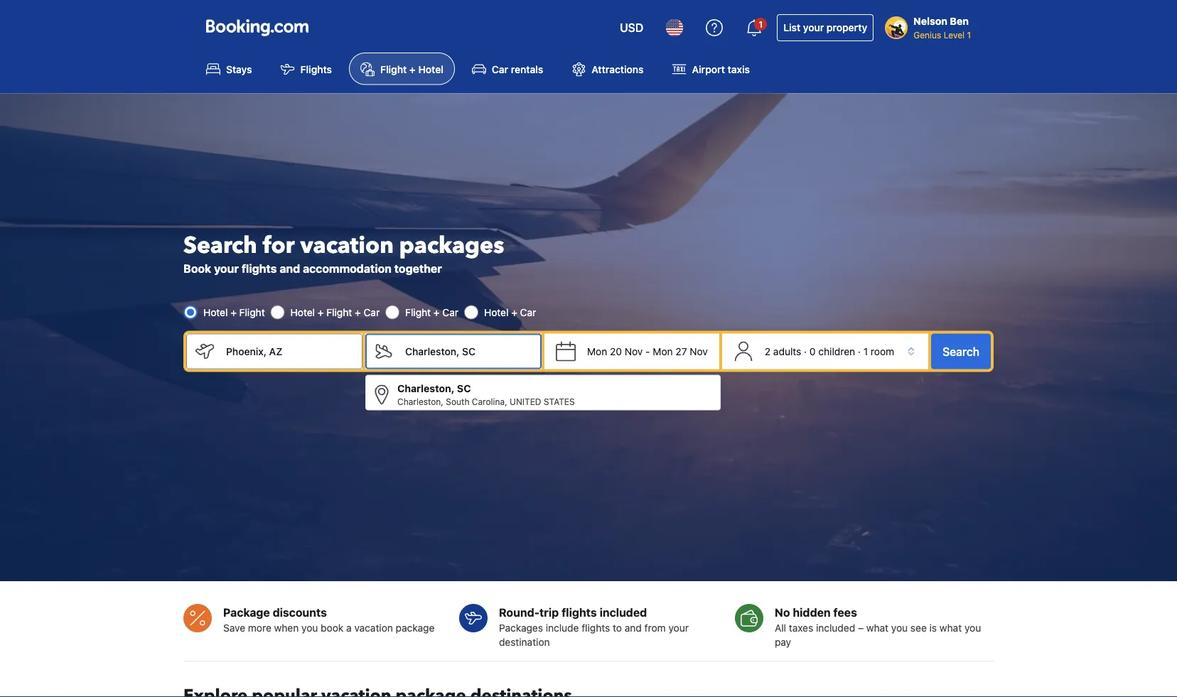 Task type: locate. For each thing, give the bounding box(es) containing it.
· left 0
[[804, 346, 807, 357]]

· right children
[[858, 346, 861, 357]]

Where to? field
[[394, 334, 542, 369]]

1 vertical spatial charleston,
[[397, 397, 444, 407]]

included inside round-trip flights included packages include flights to and from your destination
[[600, 606, 647, 620]]

1 right the level in the top of the page
[[967, 30, 971, 40]]

+ for flight + hotel
[[409, 63, 416, 75]]

taxes
[[789, 622, 813, 634]]

charleston,
[[397, 383, 455, 394], [397, 397, 444, 407]]

nelson ben genius level 1
[[914, 15, 971, 40]]

your right book
[[214, 262, 239, 275]]

1 horizontal spatial what
[[940, 622, 962, 634]]

is
[[930, 622, 937, 634]]

car rentals link
[[461, 53, 555, 85]]

included
[[600, 606, 647, 620], [816, 622, 855, 634]]

car rentals
[[492, 63, 543, 75]]

0 horizontal spatial 1
[[759, 19, 763, 29]]

0 horizontal spatial ·
[[804, 346, 807, 357]]

round-
[[499, 606, 540, 620]]

from
[[645, 622, 666, 634]]

2 horizontal spatial 1
[[967, 30, 971, 40]]

stays
[[226, 63, 252, 75]]

1 horizontal spatial you
[[891, 622, 908, 634]]

pay
[[775, 637, 791, 648]]

destination
[[499, 637, 550, 648]]

1 vertical spatial 1
[[967, 30, 971, 40]]

flight + hotel link
[[349, 53, 455, 85]]

nov left -
[[625, 346, 643, 357]]

you
[[301, 622, 318, 634], [891, 622, 908, 634], [965, 622, 981, 634]]

charleston, left south
[[397, 397, 444, 407]]

2 vertical spatial flights
[[582, 622, 610, 634]]

0 vertical spatial search
[[183, 230, 257, 261]]

0 horizontal spatial what
[[866, 622, 889, 634]]

list your property
[[784, 22, 867, 33]]

search for search
[[943, 345, 980, 358]]

1 horizontal spatial search
[[943, 345, 980, 358]]

trip
[[540, 606, 559, 620]]

1 horizontal spatial your
[[669, 622, 689, 634]]

hotel + flight + car
[[291, 306, 380, 318]]

car
[[492, 63, 508, 75], [364, 306, 380, 318], [442, 306, 459, 318], [520, 306, 536, 318]]

0 vertical spatial 1
[[759, 19, 763, 29]]

united
[[510, 397, 541, 407]]

0 horizontal spatial search
[[183, 230, 257, 261]]

what right the –
[[866, 622, 889, 634]]

packages
[[499, 622, 543, 634]]

27
[[676, 346, 687, 357]]

flight + car
[[405, 306, 459, 318]]

1 vertical spatial included
[[816, 622, 855, 634]]

+ inside "flight + hotel" link
[[409, 63, 416, 75]]

no hidden fees all taxes included – what you see is what you pay
[[775, 606, 981, 648]]

search for vacation packages book your flights and accommodation together
[[183, 230, 504, 275]]

nov right 27
[[690, 346, 708, 357]]

0 vertical spatial flights
[[242, 262, 277, 275]]

see
[[911, 622, 927, 634]]

save
[[223, 622, 245, 634]]

+ for hotel + car
[[511, 306, 517, 318]]

included down fees
[[816, 622, 855, 634]]

hotel for hotel + car
[[484, 306, 509, 318]]

0 horizontal spatial nov
[[625, 346, 643, 357]]

package discounts save more when you book a vacation package
[[223, 606, 435, 634]]

and
[[280, 262, 300, 275], [625, 622, 642, 634]]

1 horizontal spatial included
[[816, 622, 855, 634]]

discounts
[[273, 606, 327, 620]]

2 vertical spatial 1
[[864, 346, 868, 357]]

0 horizontal spatial your
[[214, 262, 239, 275]]

flights down for
[[242, 262, 277, 275]]

2 horizontal spatial you
[[965, 622, 981, 634]]

vacation up accommodation
[[300, 230, 394, 261]]

1 left room
[[864, 346, 868, 357]]

mon
[[587, 346, 607, 357], [653, 346, 673, 357]]

hotel for hotel + flight
[[203, 306, 228, 318]]

and inside round-trip flights included packages include flights to and from your destination
[[625, 622, 642, 634]]

flights left to
[[582, 622, 610, 634]]

a
[[346, 622, 352, 634]]

1 vertical spatial and
[[625, 622, 642, 634]]

2 what from the left
[[940, 622, 962, 634]]

2 mon from the left
[[653, 346, 673, 357]]

0 horizontal spatial you
[[301, 622, 318, 634]]

hotel + flight
[[203, 306, 265, 318]]

flights
[[242, 262, 277, 275], [562, 606, 597, 620], [582, 622, 610, 634]]

you down the discounts
[[301, 622, 318, 634]]

search inside search for vacation packages book your flights and accommodation together
[[183, 230, 257, 261]]

nov
[[625, 346, 643, 357], [690, 346, 708, 357]]

vacation right a
[[354, 622, 393, 634]]

search button
[[931, 334, 991, 369]]

book
[[183, 262, 211, 275]]

you left "see"
[[891, 622, 908, 634]]

vacation inside package discounts save more when you book a vacation package
[[354, 622, 393, 634]]

booking.com online hotel reservations image
[[206, 19, 309, 36]]

your right "list"
[[803, 22, 824, 33]]

and inside search for vacation packages book your flights and accommodation together
[[280, 262, 300, 275]]

2 horizontal spatial your
[[803, 22, 824, 33]]

1 vertical spatial vacation
[[354, 622, 393, 634]]

1 vertical spatial search
[[943, 345, 980, 358]]

list your property link
[[777, 14, 874, 41]]

1 horizontal spatial 1
[[864, 346, 868, 357]]

charleston, up south
[[397, 383, 455, 394]]

mon right -
[[653, 346, 673, 357]]

0 vertical spatial vacation
[[300, 230, 394, 261]]

flights for trip
[[582, 622, 610, 634]]

your inside round-trip flights included packages include flights to and from your destination
[[669, 622, 689, 634]]

usd
[[620, 21, 644, 34]]

search
[[183, 230, 257, 261], [943, 345, 980, 358]]

together
[[394, 262, 442, 275]]

1 horizontal spatial ·
[[858, 346, 861, 357]]

flight + hotel
[[380, 63, 444, 75]]

airport taxis link
[[661, 53, 761, 85]]

0 horizontal spatial mon
[[587, 346, 607, 357]]

included up to
[[600, 606, 647, 620]]

more
[[248, 622, 271, 634]]

1 inside nelson ben genius level 1
[[967, 30, 971, 40]]

·
[[804, 346, 807, 357], [858, 346, 861, 357]]

packages
[[399, 230, 504, 261]]

flights link
[[269, 53, 343, 85]]

0 vertical spatial charleston,
[[397, 383, 455, 394]]

1 left "list"
[[759, 19, 763, 29]]

flights up include
[[562, 606, 597, 620]]

1 horizontal spatial and
[[625, 622, 642, 634]]

flights inside search for vacation packages book your flights and accommodation together
[[242, 262, 277, 275]]

1 vertical spatial your
[[214, 262, 239, 275]]

when
[[274, 622, 299, 634]]

property
[[827, 22, 867, 33]]

0 vertical spatial your
[[803, 22, 824, 33]]

+
[[409, 63, 416, 75], [230, 306, 237, 318], [318, 306, 324, 318], [355, 306, 361, 318], [434, 306, 440, 318], [511, 306, 517, 318]]

1 horizontal spatial mon
[[653, 346, 673, 357]]

20
[[610, 346, 622, 357]]

and right to
[[625, 622, 642, 634]]

0 vertical spatial and
[[280, 262, 300, 275]]

search inside 'button'
[[943, 345, 980, 358]]

0 horizontal spatial and
[[280, 262, 300, 275]]

0 horizontal spatial included
[[600, 606, 647, 620]]

what
[[866, 622, 889, 634], [940, 622, 962, 634]]

you right is
[[965, 622, 981, 634]]

flight
[[380, 63, 407, 75], [239, 306, 265, 318], [327, 306, 352, 318], [405, 306, 431, 318]]

hotel
[[418, 63, 444, 75], [203, 306, 228, 318], [291, 306, 315, 318], [484, 306, 509, 318]]

vacation
[[300, 230, 394, 261], [354, 622, 393, 634]]

+ for hotel + flight
[[230, 306, 237, 318]]

1 you from the left
[[301, 622, 318, 634]]

your
[[803, 22, 824, 33], [214, 262, 239, 275], [669, 622, 689, 634]]

Where from? field
[[215, 334, 363, 369]]

0 vertical spatial included
[[600, 606, 647, 620]]

and down for
[[280, 262, 300, 275]]

flights
[[300, 63, 332, 75]]

mon left 20
[[587, 346, 607, 357]]

what right is
[[940, 622, 962, 634]]

adults
[[773, 346, 801, 357]]

2 vertical spatial your
[[669, 622, 689, 634]]

1 horizontal spatial nov
[[690, 346, 708, 357]]

ben
[[950, 15, 969, 27]]

states
[[544, 397, 575, 407]]

fees
[[834, 606, 857, 620]]

1 mon from the left
[[587, 346, 607, 357]]

carolina,
[[472, 397, 507, 407]]

1
[[759, 19, 763, 29], [967, 30, 971, 40], [864, 346, 868, 357]]

your right from
[[669, 622, 689, 634]]



Task type: vqa. For each thing, say whether or not it's contained in the screenshot.
'price' within Phoenix 68 car hire locations Average price of US$61.75 per day
no



Task type: describe. For each thing, give the bounding box(es) containing it.
list
[[784, 22, 801, 33]]

room
[[871, 346, 894, 357]]

hotel for hotel + flight + car
[[291, 306, 315, 318]]

usd button
[[611, 11, 652, 45]]

0
[[810, 346, 816, 357]]

2 · from the left
[[858, 346, 861, 357]]

2 charleston, from the top
[[397, 397, 444, 407]]

round-trip flights included packages include flights to and from your destination
[[499, 606, 689, 648]]

package
[[396, 622, 435, 634]]

south
[[446, 397, 470, 407]]

1 nov from the left
[[625, 346, 643, 357]]

children
[[819, 346, 855, 357]]

genius
[[914, 30, 941, 40]]

1 · from the left
[[804, 346, 807, 357]]

hidden
[[793, 606, 831, 620]]

your inside search for vacation packages book your flights and accommodation together
[[214, 262, 239, 275]]

all
[[775, 622, 786, 634]]

3 you from the left
[[965, 622, 981, 634]]

1 button
[[737, 11, 772, 45]]

vacation inside search for vacation packages book your flights and accommodation together
[[300, 230, 394, 261]]

airport taxis
[[692, 63, 750, 75]]

1 charleston, from the top
[[397, 383, 455, 394]]

to
[[613, 622, 622, 634]]

2 adults · 0 children · 1 room
[[765, 346, 894, 357]]

–
[[858, 622, 864, 634]]

accommodation
[[303, 262, 392, 275]]

charleston, sc charleston, south carolina, united states
[[397, 383, 575, 407]]

attractions link
[[560, 53, 655, 85]]

1 what from the left
[[866, 622, 889, 634]]

-
[[646, 346, 650, 357]]

you inside package discounts save more when you book a vacation package
[[301, 622, 318, 634]]

airport
[[692, 63, 725, 75]]

+ for flight + car
[[434, 306, 440, 318]]

search for search for vacation packages book your flights and accommodation together
[[183, 230, 257, 261]]

sc
[[457, 383, 471, 394]]

for
[[263, 230, 295, 261]]

taxis
[[728, 63, 750, 75]]

+ for hotel + flight + car
[[318, 306, 324, 318]]

mon 20 nov - mon 27 nov
[[587, 346, 708, 357]]

included inside no hidden fees all taxes included – what you see is what you pay
[[816, 622, 855, 634]]

package
[[223, 606, 270, 620]]

rentals
[[511, 63, 543, 75]]

2 you from the left
[[891, 622, 908, 634]]

2 nov from the left
[[690, 346, 708, 357]]

1 vertical spatial flights
[[562, 606, 597, 620]]

1 inside button
[[759, 19, 763, 29]]

level
[[944, 30, 965, 40]]

no
[[775, 606, 790, 620]]

nelson
[[914, 15, 948, 27]]

book
[[321, 622, 344, 634]]

stays link
[[195, 53, 263, 85]]

hotel + car
[[484, 306, 536, 318]]

flights for for
[[242, 262, 277, 275]]

include
[[546, 622, 579, 634]]

car inside car rentals link
[[492, 63, 508, 75]]

attractions
[[592, 63, 644, 75]]

2
[[765, 346, 771, 357]]



